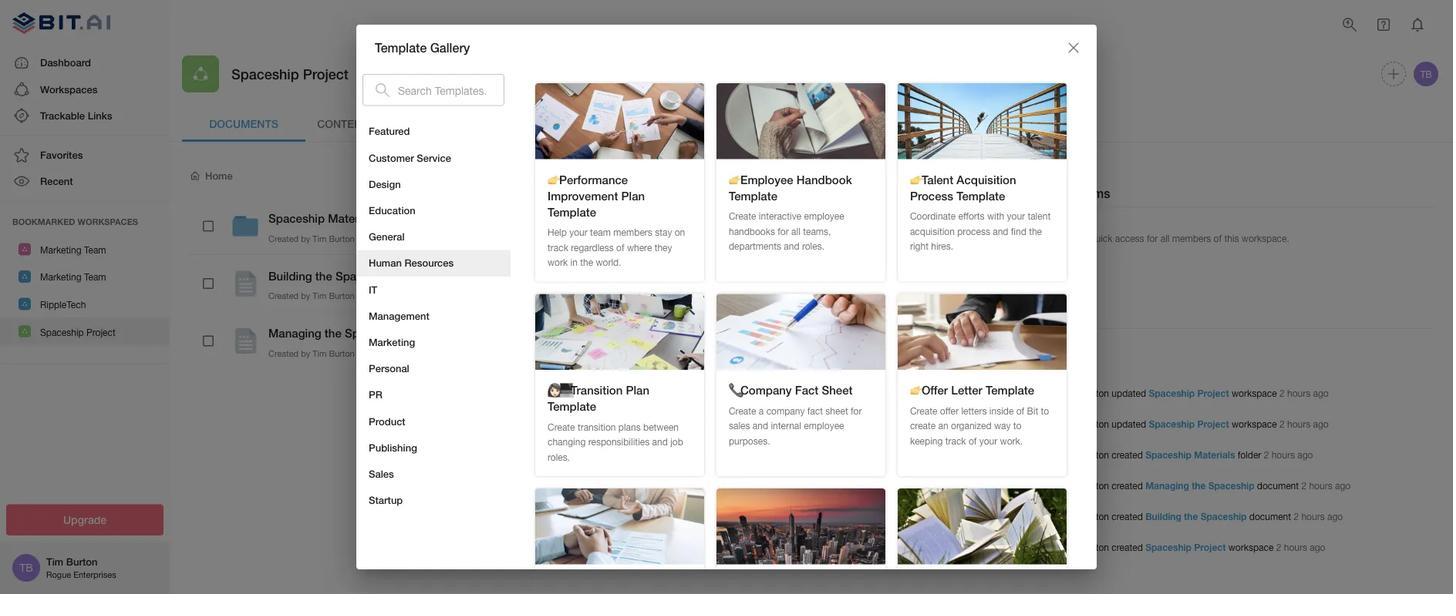 Task type: describe. For each thing, give the bounding box(es) containing it.
sheet
[[826, 406, 848, 416]]

created for managing the spaceship
[[1112, 481, 1143, 492]]

sales
[[369, 468, 394, 480]]

access
[[1115, 233, 1144, 244]]

it
[[369, 284, 377, 296]]

👉job description template image
[[535, 489, 704, 565]]

the down the spaceship materials
[[315, 269, 332, 283]]

sales button
[[356, 461, 511, 488]]

tim burton created spaceship materials folder 2 hours ago
[[1064, 450, 1313, 461]]

favorites button
[[0, 142, 170, 168]]

document for building the spaceship
[[1250, 512, 1291, 523]]

1 horizontal spatial to
[[1041, 406, 1049, 416]]

world.
[[596, 257, 621, 268]]

1 vertical spatial spaceship project link
[[1149, 419, 1229, 430]]

publishing
[[369, 442, 417, 454]]

workspaces
[[40, 83, 98, 95]]

1 marketing team from the top
[[40, 245, 106, 255]]

workspace.
[[1242, 233, 1290, 244]]

Search Templates... search field
[[398, 74, 505, 106]]

create transition plans between changing responsibilities and job roles.
[[548, 422, 683, 463]]

human
[[369, 257, 402, 269]]

they
[[655, 242, 672, 253]]

1 marketing team button from the top
[[0, 236, 170, 263]]

spaceship project button
[[0, 318, 170, 346]]

documents
[[209, 117, 278, 130]]

template inside 👉talent acquisition process template
[[957, 189, 1005, 203]]

tb inside button
[[1421, 69, 1432, 79]]

on
[[675, 227, 685, 238]]

updated for top spaceship project link
[[1112, 388, 1146, 399]]

items
[[1052, 233, 1074, 244]]

building the spaceship link
[[1146, 512, 1247, 523]]

👉talent
[[910, 173, 954, 187]]

a
[[759, 406, 764, 416]]

1 vertical spatial building
[[1146, 512, 1182, 523]]

human resources
[[369, 257, 454, 269]]

marketing button
[[356, 330, 511, 356]]

the up tim burton created spaceship project workspace 2 hours ago
[[1184, 512, 1198, 523]]

personal
[[369, 363, 409, 375]]

template gallery
[[375, 40, 470, 55]]

this
[[1225, 233, 1239, 244]]

template gallery dialog
[[356, 25, 1097, 595]]

education button
[[356, 198, 511, 224]]

created for building the spaceship
[[1112, 512, 1143, 523]]

of down organized
[[969, 436, 977, 447]]

📞company
[[729, 384, 792, 398]]

👩🏻💻transition plan template image
[[535, 294, 704, 370]]

quick
[[1090, 233, 1113, 244]]

settings link
[[552, 105, 676, 142]]

upgrade button
[[6, 505, 164, 536]]

roles. inside create interactive employee handbooks for all teams, departments and roles.
[[802, 241, 825, 252]]

where
[[627, 242, 652, 253]]

teams,
[[803, 226, 831, 237]]

0 horizontal spatial tb
[[19, 562, 33, 575]]

workspace for middle spaceship project link
[[1232, 419, 1277, 430]]

create interactive employee handbooks for all teams, departments and roles.
[[729, 211, 845, 252]]

service
[[417, 152, 451, 164]]

organized
[[951, 421, 992, 432]]

the up building the spaceship link
[[1192, 481, 1206, 492]]

tim burton created building the spaceship document 2 hours ago
[[1064, 512, 1343, 523]]

rippletech
[[40, 300, 86, 310]]

1 horizontal spatial materials
[[1194, 450, 1235, 461]]

home
[[205, 170, 233, 182]]

folder
[[1238, 450, 1262, 461]]

improvement
[[548, 189, 618, 203]]

startup button
[[356, 488, 511, 514]]

template inside 👩🏻💻transition plan template
[[548, 400, 596, 414]]

2 team from the top
[[84, 272, 106, 283]]

building the spaceship
[[268, 269, 392, 283]]

management button
[[356, 303, 511, 330]]

home link
[[188, 169, 233, 183]]

internal
[[771, 421, 801, 432]]

right
[[910, 241, 929, 252]]

create offer letters inside of bit to create an organized way to keeping track of your work.
[[910, 406, 1049, 447]]

tb button
[[1412, 59, 1441, 89]]

company
[[767, 406, 805, 416]]

content
[[317, 117, 368, 130]]

2 vertical spatial spaceship project link
[[1146, 543, 1226, 553]]

plans
[[619, 422, 641, 433]]

0 vertical spatial spaceship project link
[[1149, 388, 1229, 399]]

employee inside create a company fact sheet for sales and internal employee purposes.
[[804, 421, 844, 432]]

burton inside tim burton rogue enterprises
[[66, 556, 98, 568]]

tab list containing documents
[[182, 105, 1441, 142]]

customer service
[[369, 152, 451, 164]]

2 marketing team button from the top
[[0, 263, 170, 291]]

marketing for second marketing team button from the top of the page
[[40, 272, 81, 283]]

marketing inside marketing button
[[369, 336, 415, 348]]

personal button
[[356, 356, 511, 382]]

settings
[[588, 117, 640, 130]]

spaceship materials link
[[1146, 450, 1235, 461]]

remove bookmark image
[[357, 65, 375, 83]]

workspaces
[[78, 217, 138, 227]]

👉employee handbook template
[[729, 173, 852, 203]]

create
[[910, 421, 936, 432]]

👉performance improvement plan template image
[[535, 83, 704, 159]]

create inside 'button'
[[941, 170, 974, 182]]

letters
[[961, 406, 987, 416]]

of left this
[[1214, 233, 1222, 244]]

👉offer
[[910, 384, 948, 398]]

gallery
[[430, 40, 470, 55]]

library
[[371, 117, 417, 130]]

2 marketing team from the top
[[40, 272, 106, 283]]

create for 👉offer letter template
[[910, 406, 938, 416]]

template up remove bookmark icon
[[375, 40, 427, 55]]

project for the bottom spaceship project link
[[1194, 543, 1226, 553]]

process
[[910, 189, 954, 203]]

by for managing
[[301, 349, 310, 359]]

featured button
[[356, 119, 511, 145]]

the down "building the spaceship"
[[325, 327, 342, 341]]

bookmarked
[[12, 217, 75, 227]]

spaceship inside button
[[40, 327, 84, 338]]

in
[[571, 257, 578, 268]]

created by tim burton 2 hours ago for managing
[[268, 349, 402, 359]]

created for managing the spaceship
[[268, 349, 299, 359]]

updated for middle spaceship project link
[[1112, 419, 1146, 430]]

pr button
[[356, 382, 511, 409]]

pinned items
[[1036, 186, 1111, 201]]

👩🏻💻transition
[[548, 384, 623, 398]]

fact
[[807, 406, 823, 416]]

content library
[[317, 117, 417, 130]]

managing the spaceship
[[268, 327, 401, 341]]

tim burton created managing the spaceship document 2 hours ago
[[1064, 481, 1351, 492]]

hires.
[[931, 241, 954, 252]]

0 vertical spatial spaceship project
[[231, 65, 348, 82]]

create for 📞company fact sheet
[[729, 406, 756, 416]]

way
[[994, 421, 1011, 432]]

and inside create a company fact sheet for sales and internal employee purposes.
[[753, 421, 768, 432]]

links
[[88, 110, 112, 121]]

recent button
[[0, 168, 170, 195]]

an
[[939, 421, 949, 432]]

employee inside create interactive employee handbooks for all teams, departments and roles.
[[804, 211, 845, 222]]

📞company fact sheet
[[729, 384, 853, 398]]

👩🏻💻training manual template image
[[898, 489, 1067, 565]]

customer service button
[[356, 145, 511, 171]]

favorite image for spaceship materials
[[383, 209, 401, 228]]

tim burton updated spaceship project workspace 2 hours ago for top spaceship project link
[[1064, 388, 1329, 399]]

keeping
[[910, 436, 943, 447]]

by for spaceship
[[301, 234, 310, 244]]

members inside help your team members stay on track regardless of where they work in the world.
[[614, 227, 652, 238]]

acquisition
[[957, 173, 1016, 187]]

by for building
[[301, 291, 310, 301]]

remove favorite image
[[397, 267, 416, 286]]

general
[[369, 231, 405, 243]]



Task type: vqa. For each thing, say whether or not it's contained in the screenshot.


Task type: locate. For each thing, give the bounding box(es) containing it.
product
[[369, 416, 406, 428]]

and
[[993, 226, 1009, 237], [784, 241, 800, 252], [753, 421, 768, 432], [652, 437, 668, 448]]

👉offer letter template image
[[898, 294, 1067, 370]]

changing
[[548, 437, 586, 448]]

items
[[1079, 186, 1111, 201]]

materials up general
[[328, 212, 377, 226]]

and down between
[[652, 437, 668, 448]]

plan
[[621, 189, 645, 203], [626, 384, 650, 398]]

regardless
[[571, 242, 614, 253]]

design button
[[356, 171, 511, 198]]

all right access
[[1161, 233, 1170, 244]]

0 vertical spatial tim burton updated spaceship project workspace 2 hours ago
[[1064, 388, 1329, 399]]

offer
[[940, 406, 959, 416]]

to right 'bit' at right bottom
[[1041, 406, 1049, 416]]

tab list
[[182, 105, 1441, 142]]

handbook
[[797, 173, 852, 187]]

created down "building the spaceship"
[[268, 291, 299, 301]]

work
[[548, 257, 568, 268]]

startup
[[369, 495, 403, 507]]

and inside create interactive employee handbooks for all teams, departments and roles.
[[784, 241, 800, 252]]

letter
[[951, 384, 983, 398]]

content library link
[[305, 105, 429, 142]]

tim inside tim burton rogue enterprises
[[46, 556, 63, 568]]

rogue
[[46, 570, 71, 580]]

your down way
[[979, 436, 998, 447]]

0 vertical spatial track
[[548, 242, 568, 253]]

1 vertical spatial document
[[1250, 512, 1291, 523]]

for right access
[[1147, 233, 1158, 244]]

1 employee from the top
[[804, 211, 845, 222]]

template
[[375, 40, 427, 55], [729, 189, 778, 203], [957, 189, 1005, 203], [548, 205, 596, 219], [986, 384, 1035, 398], [548, 400, 596, 414]]

created by tim burton 2 hours ago down "building the spaceship"
[[268, 291, 402, 301]]

1 vertical spatial by
[[301, 291, 310, 301]]

favorite image for managing the spaceship
[[407, 325, 425, 343]]

0 vertical spatial materials
[[328, 212, 377, 226]]

1 created by tim burton 2 hours ago from the top
[[268, 234, 402, 244]]

🚀 company one-pager image
[[717, 489, 886, 565]]

by down managing the spaceship
[[301, 349, 310, 359]]

marketing for first marketing team button
[[40, 245, 81, 255]]

0 horizontal spatial track
[[548, 242, 568, 253]]

today
[[1060, 350, 1088, 362]]

0 horizontal spatial materials
[[328, 212, 377, 226]]

project for middle spaceship project link
[[1198, 419, 1229, 430]]

0 horizontal spatial roles.
[[548, 452, 570, 463]]

created by tim burton 2 hours ago for building
[[268, 291, 402, 301]]

0 vertical spatial your
[[1007, 211, 1025, 222]]

featured
[[369, 125, 410, 137]]

marketing team
[[40, 245, 106, 255], [40, 272, 106, 283]]

1 vertical spatial created
[[268, 291, 299, 301]]

documents link
[[182, 105, 305, 142]]

create inside create interactive employee handbooks for all teams, departments and roles.
[[729, 211, 756, 222]]

1 horizontal spatial your
[[979, 436, 998, 447]]

favorite image up general
[[383, 209, 401, 228]]

1 horizontal spatial managing
[[1146, 481, 1189, 492]]

1 vertical spatial plan
[[626, 384, 650, 398]]

employee
[[804, 211, 845, 222], [804, 421, 844, 432]]

employee up teams,
[[804, 211, 845, 222]]

2 created from the top
[[1112, 481, 1143, 492]]

of left 'bit' at right bottom
[[1017, 406, 1025, 416]]

track down an
[[946, 436, 966, 447]]

human resources button
[[356, 250, 511, 277]]

3 created from the top
[[1112, 512, 1143, 523]]

for left quick
[[1077, 233, 1088, 244]]

the right in
[[580, 257, 593, 268]]

marketing down bookmarked workspaces
[[40, 245, 81, 255]]

1 vertical spatial favorite image
[[407, 325, 425, 343]]

👉performance improvement plan template
[[548, 173, 645, 219]]

by down the spaceship materials
[[301, 234, 310, 244]]

1 horizontal spatial spaceship project
[[231, 65, 348, 82]]

create a company fact sheet for sales and internal employee purposes.
[[729, 406, 862, 447]]

roles. down changing
[[548, 452, 570, 463]]

0 vertical spatial document
[[1257, 481, 1299, 492]]

📞company fact sheet image
[[717, 294, 886, 370]]

1 horizontal spatial tb
[[1421, 69, 1432, 79]]

publishing button
[[356, 435, 511, 461]]

roles. down teams,
[[802, 241, 825, 252]]

create inside create a company fact sheet for sales and internal employee purposes.
[[729, 406, 756, 416]]

all left teams,
[[792, 226, 801, 237]]

create for 👩🏻💻transition plan template
[[548, 422, 575, 433]]

👉employee handbook template image
[[717, 83, 886, 159]]

create for 👉employee handbook template
[[729, 211, 756, 222]]

roles.
[[802, 241, 825, 252], [548, 452, 570, 463]]

hours
[[364, 234, 385, 244], [364, 291, 385, 301], [364, 349, 385, 359], [1287, 388, 1311, 399], [1287, 419, 1311, 430], [1272, 450, 1295, 461], [1309, 481, 1333, 492], [1302, 512, 1325, 523], [1284, 543, 1308, 553]]

purposes.
[[729, 436, 770, 447]]

1 vertical spatial tim burton updated spaceship project workspace 2 hours ago
[[1064, 419, 1329, 430]]

template up inside
[[986, 384, 1035, 398]]

created for building the spaceship
[[268, 291, 299, 301]]

work.
[[1000, 436, 1023, 447]]

0 vertical spatial plan
[[621, 189, 645, 203]]

created for spaceship materials
[[268, 234, 299, 244]]

2 vertical spatial created
[[268, 349, 299, 359]]

marketing up rippletech
[[40, 272, 81, 283]]

employee down the fact
[[804, 421, 844, 432]]

1 vertical spatial tb
[[19, 562, 33, 575]]

spaceship project link
[[1149, 388, 1229, 399], [1149, 419, 1229, 430], [1146, 543, 1226, 553]]

1 horizontal spatial all
[[1161, 233, 1170, 244]]

marketing team button down bookmarked workspaces
[[0, 236, 170, 263]]

2 employee from the top
[[804, 421, 844, 432]]

0 vertical spatial workspace
[[1232, 388, 1277, 399]]

pr
[[369, 389, 382, 401]]

2 vertical spatial created by tim burton 2 hours ago
[[268, 349, 402, 359]]

plan down 👉performance
[[621, 189, 645, 203]]

1 horizontal spatial roles.
[[802, 241, 825, 252]]

for inside create a company fact sheet for sales and internal employee purposes.
[[851, 406, 862, 416]]

0 horizontal spatial to
[[1013, 421, 1022, 432]]

0 horizontal spatial building
[[268, 269, 312, 283]]

👉employee
[[729, 173, 793, 187]]

0 vertical spatial to
[[1041, 406, 1049, 416]]

team
[[590, 227, 611, 238]]

0 horizontal spatial your
[[569, 227, 588, 238]]

track inside help your team members stay on track regardless of where they work in the world.
[[548, 242, 568, 253]]

talent
[[1028, 211, 1051, 222]]

1 vertical spatial managing
[[1146, 481, 1189, 492]]

your up 'regardless'
[[569, 227, 588, 238]]

0 horizontal spatial spaceship project
[[40, 327, 116, 338]]

template inside 👉performance improvement plan template
[[548, 205, 596, 219]]

created down the spaceship materials
[[268, 234, 299, 244]]

roles. inside create transition plans between changing responsibilities and job roles.
[[548, 452, 570, 463]]

for inside create interactive employee handbooks for all teams, departments and roles.
[[778, 226, 789, 237]]

and down interactive
[[784, 241, 800, 252]]

created by tim burton 2 hours ago down managing the spaceship
[[268, 349, 402, 359]]

1 updated from the top
[[1112, 388, 1146, 399]]

0 vertical spatial marketing
[[40, 245, 81, 255]]

managing
[[268, 327, 321, 341], [1146, 481, 1189, 492]]

0 vertical spatial roles.
[[802, 241, 825, 252]]

of left where
[[616, 242, 625, 253]]

1 tim burton updated spaceship project workspace 2 hours ago from the top
[[1064, 388, 1329, 399]]

created
[[1112, 450, 1143, 461], [1112, 481, 1143, 492], [1112, 512, 1143, 523], [1112, 543, 1143, 553]]

by down "building the spaceship"
[[301, 291, 310, 301]]

0 vertical spatial updated
[[1112, 388, 1146, 399]]

dashboard
[[40, 57, 91, 69]]

2 by from the top
[[301, 291, 310, 301]]

marketing team button
[[0, 236, 170, 263], [0, 263, 170, 291]]

and inside create transition plans between changing responsibilities and job roles.
[[652, 437, 668, 448]]

created by tim burton 2 hours ago for spaceship
[[268, 234, 402, 244]]

template down the improvement
[[548, 205, 596, 219]]

plan up plans
[[626, 384, 650, 398]]

2 tim burton updated spaceship project workspace 2 hours ago from the top
[[1064, 419, 1329, 430]]

pin
[[1036, 233, 1049, 244]]

project for top spaceship project link
[[1198, 388, 1229, 399]]

2 created by tim burton 2 hours ago from the top
[[268, 291, 402, 301]]

team up "rippletech" button
[[84, 272, 106, 283]]

process
[[958, 226, 990, 237]]

sheet
[[822, 384, 853, 398]]

favorite image down the management
[[407, 325, 425, 343]]

track
[[548, 242, 568, 253], [946, 436, 966, 447]]

responsibilities
[[588, 437, 650, 448]]

workspace for the bottom spaceship project link
[[1229, 543, 1274, 553]]

your inside help your team members stay on track regardless of where they work in the world.
[[569, 227, 588, 238]]

0 vertical spatial tb
[[1421, 69, 1432, 79]]

1 vertical spatial workspace
[[1232, 419, 1277, 430]]

1 vertical spatial track
[[946, 436, 966, 447]]

document for managing the spaceship
[[1257, 481, 1299, 492]]

1 vertical spatial team
[[84, 272, 106, 283]]

of inside help your team members stay on track regardless of where they work in the world.
[[616, 242, 625, 253]]

help your team members stay on track regardless of where they work in the world.
[[548, 227, 685, 268]]

2 created from the top
[[268, 291, 299, 301]]

the down talent
[[1029, 226, 1042, 237]]

your inside coordinate efforts with your talent acquisition process and find the right hires.
[[1007, 211, 1025, 222]]

2
[[357, 234, 362, 244], [357, 291, 362, 301], [357, 349, 362, 359], [1280, 388, 1285, 399], [1280, 419, 1285, 430], [1264, 450, 1269, 461], [1302, 481, 1307, 492], [1294, 512, 1299, 523], [1276, 543, 1282, 553]]

favorite image
[[383, 209, 401, 228], [407, 325, 425, 343]]

1 horizontal spatial members
[[1172, 233, 1211, 244]]

👉performance
[[548, 173, 628, 187]]

0 vertical spatial created
[[268, 234, 299, 244]]

1 horizontal spatial favorite image
[[407, 325, 425, 343]]

and down the "a"
[[753, 421, 768, 432]]

spaceship project inside button
[[40, 327, 116, 338]]

team down workspaces
[[84, 245, 106, 255]]

spaceship project down "rippletech" button
[[40, 327, 116, 338]]

all inside create interactive employee handbooks for all teams, departments and roles.
[[792, 226, 801, 237]]

building up tim burton created spaceship project workspace 2 hours ago
[[1146, 512, 1182, 523]]

marketing
[[40, 245, 81, 255], [40, 272, 81, 283], [369, 336, 415, 348]]

members
[[614, 227, 652, 238], [1172, 233, 1211, 244]]

3 by from the top
[[301, 349, 310, 359]]

1 vertical spatial materials
[[1194, 450, 1235, 461]]

0 vertical spatial team
[[84, 245, 106, 255]]

1 vertical spatial spaceship project
[[40, 327, 116, 338]]

project inside button
[[86, 327, 116, 338]]

created down managing the spaceship
[[268, 349, 299, 359]]

0 vertical spatial managing
[[268, 327, 321, 341]]

template down 👩🏻💻transition
[[548, 400, 596, 414]]

1 by from the top
[[301, 234, 310, 244]]

3 created from the top
[[268, 349, 299, 359]]

template down acquisition
[[957, 189, 1005, 203]]

create inside create transition plans between changing responsibilities and job roles.
[[548, 422, 575, 433]]

marketing up personal
[[369, 336, 415, 348]]

to right way
[[1013, 421, 1022, 432]]

tim burton updated spaceship project workspace 2 hours ago
[[1064, 388, 1329, 399], [1064, 419, 1329, 430]]

1 horizontal spatial building
[[1146, 512, 1182, 523]]

0 vertical spatial by
[[301, 234, 310, 244]]

project
[[303, 65, 348, 82], [86, 327, 116, 338], [1198, 388, 1229, 399], [1198, 419, 1229, 430], [1194, 543, 1226, 553]]

favorites
[[40, 149, 83, 161]]

upgrade
[[63, 514, 106, 527]]

template down 👉employee
[[729, 189, 778, 203]]

for down interactive
[[778, 226, 789, 237]]

recent
[[40, 175, 73, 187]]

marketing team down bookmarked workspaces
[[40, 245, 106, 255]]

your up find
[[1007, 211, 1025, 222]]

1 created from the top
[[268, 234, 299, 244]]

4 created from the top
[[1112, 543, 1143, 553]]

0 vertical spatial marketing team
[[40, 245, 106, 255]]

plan inside 👩🏻💻transition plan template
[[626, 384, 650, 398]]

the inside coordinate efforts with your talent acquisition process and find the right hires.
[[1029, 226, 1042, 237]]

it button
[[356, 277, 511, 303]]

with
[[987, 211, 1005, 222]]

education
[[369, 205, 416, 217]]

1 vertical spatial your
[[569, 227, 588, 238]]

bookmarked workspaces
[[12, 217, 138, 227]]

created for spaceship project
[[1112, 543, 1143, 553]]

transition
[[578, 422, 616, 433]]

marketing team button up rippletech
[[0, 263, 170, 291]]

spaceship project up 'documents' link
[[231, 65, 348, 82]]

0 vertical spatial employee
[[804, 211, 845, 222]]

0 horizontal spatial members
[[614, 227, 652, 238]]

0 horizontal spatial managing
[[268, 327, 321, 341]]

bit
[[1027, 406, 1038, 416]]

1 vertical spatial to
[[1013, 421, 1022, 432]]

2 vertical spatial by
[[301, 349, 310, 359]]

coordinate
[[910, 211, 956, 222]]

create inside create offer letters inside of bit to create an organized way to keeping track of your work.
[[910, 406, 938, 416]]

2 updated from the top
[[1112, 419, 1146, 430]]

created
[[268, 234, 299, 244], [268, 291, 299, 301], [268, 349, 299, 359]]

0 horizontal spatial all
[[792, 226, 801, 237]]

tim burton rogue enterprises
[[46, 556, 116, 580]]

and down "with"
[[993, 226, 1009, 237]]

create new button
[[928, 160, 1011, 192]]

1 created from the top
[[1112, 450, 1143, 461]]

design
[[369, 178, 401, 190]]

1 vertical spatial roles.
[[548, 452, 570, 463]]

created by tim burton 2 hours ago down the spaceship materials
[[268, 234, 402, 244]]

the
[[1029, 226, 1042, 237], [580, 257, 593, 268], [315, 269, 332, 283], [325, 327, 342, 341], [1192, 481, 1206, 492], [1184, 512, 1198, 523]]

managing down tim burton created spaceship materials folder 2 hours ago
[[1146, 481, 1189, 492]]

building down the spaceship materials
[[268, 269, 312, 283]]

2 vertical spatial workspace
[[1229, 543, 1274, 553]]

template inside 👉employee handbook template
[[729, 189, 778, 203]]

2 vertical spatial your
[[979, 436, 998, 447]]

1 team from the top
[[84, 245, 106, 255]]

0 vertical spatial favorite image
[[383, 209, 401, 228]]

your
[[1007, 211, 1025, 222], [569, 227, 588, 238], [979, 436, 998, 447]]

plan inside 👉performance improvement plan template
[[621, 189, 645, 203]]

for
[[778, 226, 789, 237], [1077, 233, 1088, 244], [1147, 233, 1158, 244], [851, 406, 862, 416]]

all
[[792, 226, 801, 237], [1161, 233, 1170, 244]]

0 horizontal spatial favorite image
[[383, 209, 401, 228]]

members left this
[[1172, 233, 1211, 244]]

👉talent acquisition process template image
[[898, 83, 1067, 159]]

2 vertical spatial marketing
[[369, 336, 415, 348]]

members up where
[[614, 227, 652, 238]]

workspaces button
[[0, 76, 170, 103]]

by
[[301, 234, 310, 244], [301, 291, 310, 301], [301, 349, 310, 359]]

workspace for top spaceship project link
[[1232, 388, 1277, 399]]

1 horizontal spatial track
[[946, 436, 966, 447]]

interactive
[[759, 211, 802, 222]]

for right sheet
[[851, 406, 862, 416]]

managing down "building the spaceship"
[[268, 327, 321, 341]]

1 vertical spatial marketing
[[40, 272, 81, 283]]

3 created by tim burton 2 hours ago from the top
[[268, 349, 402, 359]]

1 vertical spatial employee
[[804, 421, 844, 432]]

1 vertical spatial marketing team
[[40, 272, 106, 283]]

2 horizontal spatial your
[[1007, 211, 1025, 222]]

tim
[[313, 234, 327, 244], [313, 291, 327, 301], [313, 349, 327, 359], [1064, 388, 1079, 399], [1064, 419, 1079, 430], [1064, 450, 1079, 461], [1064, 481, 1079, 492], [1064, 512, 1079, 523], [1064, 543, 1079, 553], [46, 556, 63, 568]]

1 vertical spatial created by tim burton 2 hours ago
[[268, 291, 402, 301]]

0 vertical spatial building
[[268, 269, 312, 283]]

efforts
[[959, 211, 985, 222]]

and inside coordinate efforts with your talent acquisition process and find the right hires.
[[993, 226, 1009, 237]]

materials up the tim burton created managing the spaceship document 2 hours ago
[[1194, 450, 1235, 461]]

1 vertical spatial updated
[[1112, 419, 1146, 430]]

0 vertical spatial created by tim burton 2 hours ago
[[268, 234, 402, 244]]

created for spaceship materials
[[1112, 450, 1143, 461]]

the inside help your team members stay on track regardless of where they work in the world.
[[580, 257, 593, 268]]

track inside create offer letters inside of bit to create an organized way to keeping track of your work.
[[946, 436, 966, 447]]

marketing team up rippletech
[[40, 272, 106, 283]]

tim burton updated spaceship project workspace 2 hours ago for middle spaceship project link
[[1064, 419, 1329, 430]]

your inside create offer letters inside of bit to create an organized way to keeping track of your work.
[[979, 436, 998, 447]]

track up work
[[548, 242, 568, 253]]

customer
[[369, 152, 414, 164]]



